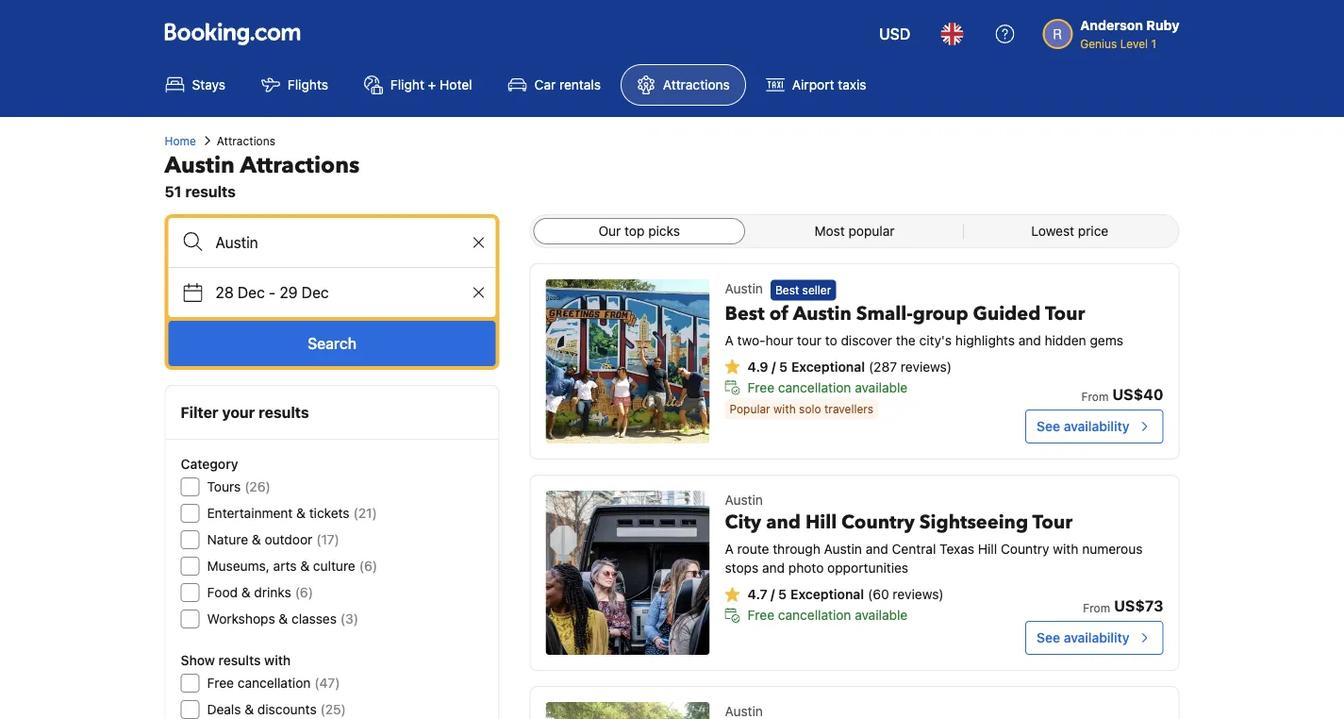 Task type: vqa. For each thing, say whether or not it's contained in the screenshot.


Task type: describe. For each thing, give the bounding box(es) containing it.
the
[[896, 332, 916, 348]]

guided
[[973, 300, 1041, 326]]

availability for best of austin small-group guided tour
[[1064, 419, 1130, 434]]

photo
[[789, 560, 824, 576]]

airport taxis link
[[750, 64, 883, 106]]

-
[[269, 284, 276, 302]]

from us$40
[[1082, 386, 1164, 403]]

see for sightseeing
[[1037, 630, 1061, 646]]

0 horizontal spatial with
[[264, 653, 291, 668]]

cancellation for and
[[778, 607, 852, 623]]

best of austin small-group guided tour image
[[546, 279, 710, 444]]

booking.com image
[[165, 23, 301, 45]]

car rentals
[[535, 77, 601, 92]]

nature
[[207, 532, 248, 547]]

most
[[815, 223, 845, 239]]

4.7
[[748, 587, 768, 602]]

from us$73
[[1084, 597, 1164, 615]]

most popular
[[815, 223, 895, 239]]

discounts
[[258, 702, 317, 717]]

sightseeing
[[920, 510, 1029, 536]]

seller
[[803, 283, 832, 297]]

food & drinks (6)
[[207, 585, 313, 600]]

from for city and hill country sightseeing tour
[[1084, 601, 1111, 614]]

/ for city
[[771, 587, 775, 602]]

us$40
[[1113, 386, 1164, 403]]

and inside best of austin small-group guided tour a two-hour tour to discover the city's highlights and hidden gems
[[1019, 332, 1042, 348]]

2 vertical spatial cancellation
[[238, 675, 311, 691]]

us$73
[[1115, 597, 1164, 615]]

usd
[[880, 25, 911, 43]]

solo
[[799, 402, 822, 416]]

hill country barbecue and winery shuttle image
[[546, 702, 710, 719]]

two-
[[738, 332, 766, 348]]

(26)
[[245, 479, 271, 495]]

& for classes
[[279, 611, 288, 627]]

1 dec from the left
[[238, 284, 265, 302]]

0 horizontal spatial (6)
[[295, 585, 313, 600]]

austin for austin attractions 51 results
[[165, 150, 235, 181]]

our
[[599, 223, 621, 239]]

arts
[[273, 558, 297, 574]]

attractions link
[[621, 64, 746, 106]]

austin inside best of austin small-group guided tour a two-hour tour to discover the city's highlights and hidden gems
[[793, 300, 852, 326]]

anderson
[[1081, 17, 1144, 33]]

your
[[222, 403, 255, 421]]

picks
[[649, 223, 680, 239]]

0 vertical spatial hill
[[806, 510, 837, 536]]

small-
[[857, 300, 913, 326]]

cancellation for austin
[[778, 379, 852, 395]]

workshops
[[207, 611, 275, 627]]

4.9
[[748, 358, 769, 374]]

flight + hotel link
[[348, 64, 488, 106]]

deals & discounts (25)
[[207, 702, 346, 717]]

city's
[[920, 332, 952, 348]]

free cancellation available for small-
[[748, 379, 908, 395]]

hotel
[[440, 77, 472, 92]]

entertainment
[[207, 505, 293, 521]]

(25)
[[321, 702, 346, 717]]

flights
[[288, 77, 328, 92]]

workshops & classes (3)
[[207, 611, 359, 627]]

best seller
[[776, 283, 832, 297]]

city and hill country sightseeing tour image
[[546, 491, 710, 655]]

filter
[[181, 403, 219, 421]]

city
[[725, 510, 762, 536]]

airport taxis
[[793, 77, 867, 92]]

free for city
[[748, 607, 775, 623]]

from for best of austin small-group guided tour
[[1082, 390, 1109, 403]]

(60
[[868, 587, 890, 602]]

home link
[[165, 132, 196, 149]]

central
[[892, 541, 937, 557]]

anderson ruby genius level 1
[[1081, 17, 1180, 50]]

+
[[428, 77, 436, 92]]

1 vertical spatial hill
[[978, 541, 998, 557]]

texas
[[940, 541, 975, 557]]

1 horizontal spatial (6)
[[359, 558, 377, 574]]

reviews) for country
[[893, 587, 944, 602]]

top
[[625, 223, 645, 239]]

free for of
[[748, 379, 775, 395]]

1
[[1152, 37, 1157, 50]]

taxis
[[838, 77, 867, 92]]

with inside austin city and hill country sightseeing tour a route through austin and central texas hill country with numerous stops and photo opportunities
[[1054, 541, 1079, 557]]

price
[[1079, 223, 1109, 239]]

filter your results
[[181, 403, 309, 421]]

0 vertical spatial attractions
[[663, 77, 730, 92]]

& for discounts
[[245, 702, 254, 717]]

search
[[308, 335, 357, 352]]

attractions inside austin attractions 51 results
[[240, 150, 360, 181]]

2 dec from the left
[[302, 284, 329, 302]]

and up through
[[766, 510, 801, 536]]

and up opportunities
[[866, 541, 889, 557]]

1 vertical spatial attractions
[[217, 134, 276, 147]]

your account menu anderson ruby genius level 1 element
[[1043, 8, 1188, 52]]

1 horizontal spatial with
[[774, 402, 796, 416]]

(287
[[869, 358, 898, 374]]

level
[[1121, 37, 1149, 50]]

austin up opportunities
[[824, 541, 863, 557]]

usd button
[[868, 11, 922, 57]]

0 vertical spatial country
[[842, 510, 915, 536]]

lowest
[[1032, 223, 1075, 239]]

free cancellation available for hill
[[748, 607, 908, 623]]

lowest price
[[1032, 223, 1109, 239]]

28 dec - 29 dec
[[216, 284, 329, 302]]

austin for austin city and hill country sightseeing tour a route through austin and central texas hill country with numerous stops and photo opportunities
[[725, 492, 763, 508]]

available for group
[[855, 379, 908, 395]]

see availability for city and hill country sightseeing tour
[[1037, 630, 1130, 646]]

rentals
[[560, 77, 601, 92]]

car
[[535, 77, 556, 92]]

of
[[770, 300, 789, 326]]

through
[[773, 541, 821, 557]]

4.7 / 5 exceptional (60 reviews)
[[748, 587, 944, 602]]

category
[[181, 456, 238, 472]]

29
[[280, 284, 298, 302]]

route
[[738, 541, 770, 557]]

flights link
[[245, 64, 344, 106]]

car rentals link
[[492, 64, 617, 106]]

airport
[[793, 77, 835, 92]]



Task type: locate. For each thing, give the bounding box(es) containing it.
available
[[855, 379, 908, 395], [855, 607, 908, 623]]

group
[[913, 300, 969, 326]]

1 vertical spatial tour
[[1033, 510, 1073, 536]]

to
[[825, 332, 838, 348]]

1 vertical spatial /
[[771, 587, 775, 602]]

popular
[[849, 223, 895, 239]]

free cancellation available down 4.7 / 5 exceptional (60 reviews)
[[748, 607, 908, 623]]

austin for austin
[[725, 281, 763, 296]]

a for best of austin small-group guided tour
[[725, 332, 734, 348]]

results right the 51
[[185, 183, 236, 201]]

(47)
[[315, 675, 340, 691]]

entertainment & tickets (21)
[[207, 505, 377, 521]]

tour right sightseeing
[[1033, 510, 1073, 536]]

genius
[[1081, 37, 1118, 50]]

0 horizontal spatial country
[[842, 510, 915, 536]]

& for tickets
[[296, 505, 306, 521]]

free up deals
[[207, 675, 234, 691]]

1 vertical spatial best
[[725, 300, 765, 326]]

2 available from the top
[[855, 607, 908, 623]]

& down entertainment
[[252, 532, 261, 547]]

tour
[[797, 332, 822, 348]]

0 vertical spatial 5
[[780, 358, 788, 374]]

nature & outdoor (17)
[[207, 532, 340, 547]]

5 for and
[[779, 587, 787, 602]]

2 see availability from the top
[[1037, 630, 1130, 646]]

(6) up 'classes'
[[295, 585, 313, 600]]

reviews) down city's
[[901, 358, 952, 374]]

1 available from the top
[[855, 379, 908, 395]]

0 vertical spatial see
[[1037, 419, 1061, 434]]

numerous
[[1083, 541, 1143, 557]]

austin down home
[[165, 150, 235, 181]]

0 vertical spatial reviews)
[[901, 358, 952, 374]]

country
[[842, 510, 915, 536], [1001, 541, 1050, 557]]

ruby
[[1147, 17, 1180, 33]]

1 vertical spatial available
[[855, 607, 908, 623]]

0 vertical spatial cancellation
[[778, 379, 852, 395]]

food
[[207, 585, 238, 600]]

our top picks
[[599, 223, 680, 239]]

and down route
[[763, 560, 785, 576]]

0 vertical spatial availability
[[1064, 419, 1130, 434]]

with left solo
[[774, 402, 796, 416]]

a inside austin city and hill country sightseeing tour a route through austin and central texas hill country with numerous stops and photo opportunities
[[725, 541, 734, 557]]

0 vertical spatial free cancellation available
[[748, 379, 908, 395]]

austin attractions 51 results
[[165, 150, 360, 201]]

free down "4.7"
[[748, 607, 775, 623]]

museums, arts & culture (6)
[[207, 558, 377, 574]]

from left us$40 on the right of page
[[1082, 390, 1109, 403]]

exceptional down "to"
[[792, 358, 865, 374]]

1 vertical spatial with
[[1054, 541, 1079, 557]]

4.9 / 5 exceptional (287 reviews)
[[748, 358, 952, 374]]

0 vertical spatial (6)
[[359, 558, 377, 574]]

see availability
[[1037, 419, 1130, 434], [1037, 630, 1130, 646]]

1 vertical spatial reviews)
[[893, 587, 944, 602]]

cancellation
[[778, 379, 852, 395], [778, 607, 852, 623], [238, 675, 311, 691]]

1 vertical spatial free cancellation available
[[748, 607, 908, 623]]

tour
[[1046, 300, 1086, 326], [1033, 510, 1073, 536]]

see availability for best of austin small-group guided tour
[[1037, 419, 1130, 434]]

0 vertical spatial free
[[748, 379, 775, 395]]

from inside from us$40
[[1082, 390, 1109, 403]]

austin inside austin attractions 51 results
[[165, 150, 235, 181]]

& right deals
[[245, 702, 254, 717]]

1 a from the top
[[725, 332, 734, 348]]

country up central
[[842, 510, 915, 536]]

best for of
[[725, 300, 765, 326]]

flight + hotel
[[391, 77, 472, 92]]

/ right '4.9'
[[772, 358, 776, 374]]

1 horizontal spatial best
[[776, 283, 800, 297]]

(17)
[[316, 532, 340, 547]]

museums,
[[207, 558, 270, 574]]

/ for of
[[772, 358, 776, 374]]

0 vertical spatial a
[[725, 332, 734, 348]]

0 horizontal spatial hill
[[806, 510, 837, 536]]

from
[[1082, 390, 1109, 403], [1084, 601, 1111, 614]]

2 vertical spatial attractions
[[240, 150, 360, 181]]

0 horizontal spatial dec
[[238, 284, 265, 302]]

culture
[[313, 558, 356, 574]]

1 vertical spatial country
[[1001, 541, 1050, 557]]

see availability down from us$73
[[1037, 630, 1130, 646]]

free cancellation available up solo
[[748, 379, 908, 395]]

2 a from the top
[[725, 541, 734, 557]]

available down (60
[[855, 607, 908, 623]]

best up of
[[776, 283, 800, 297]]

discover
[[841, 332, 893, 348]]

0 vertical spatial best
[[776, 283, 800, 297]]

tour for best of austin small-group guided tour
[[1046, 300, 1086, 326]]

see availability down from us$40
[[1037, 419, 1130, 434]]

1 availability from the top
[[1064, 419, 1130, 434]]

results right your
[[259, 403, 309, 421]]

stays link
[[150, 64, 242, 106]]

0 vertical spatial results
[[185, 183, 236, 201]]

1 vertical spatial from
[[1084, 601, 1111, 614]]

tour inside best of austin small-group guided tour a two-hour tour to discover the city's highlights and hidden gems
[[1046, 300, 1086, 326]]

popular
[[730, 402, 771, 416]]

from left us$73
[[1084, 601, 1111, 614]]

2 see from the top
[[1037, 630, 1061, 646]]

highlights
[[956, 332, 1015, 348]]

a
[[725, 332, 734, 348], [725, 541, 734, 557]]

deals
[[207, 702, 241, 717]]

availability down from us$40
[[1064, 419, 1130, 434]]

available for country
[[855, 607, 908, 623]]

(3)
[[341, 611, 359, 627]]

1 vertical spatial exceptional
[[791, 587, 864, 602]]

with
[[774, 402, 796, 416], [1054, 541, 1079, 557], [264, 653, 291, 668]]

results inside austin attractions 51 results
[[185, 183, 236, 201]]

hill up through
[[806, 510, 837, 536]]

28
[[216, 284, 234, 302]]

1 vertical spatial see availability
[[1037, 630, 1130, 646]]

2 vertical spatial results
[[218, 653, 261, 668]]

flight
[[391, 77, 425, 92]]

a for city and hill country sightseeing tour
[[725, 541, 734, 557]]

reviews) for group
[[901, 358, 952, 374]]

austin down seller
[[793, 300, 852, 326]]

& for drinks
[[241, 585, 251, 600]]

1 horizontal spatial country
[[1001, 541, 1050, 557]]

5
[[780, 358, 788, 374], [779, 587, 787, 602]]

5 right '4.9'
[[780, 358, 788, 374]]

cancellation down 4.7 / 5 exceptional (60 reviews)
[[778, 607, 852, 623]]

dec
[[238, 284, 265, 302], [302, 284, 329, 302]]

0 vertical spatial with
[[774, 402, 796, 416]]

0 horizontal spatial best
[[725, 300, 765, 326]]

1 vertical spatial free
[[748, 607, 775, 623]]

1 horizontal spatial hill
[[978, 541, 998, 557]]

1 vertical spatial 5
[[779, 587, 787, 602]]

classes
[[292, 611, 337, 627]]

cancellation up solo
[[778, 379, 852, 395]]

austin up city at the bottom of page
[[725, 492, 763, 508]]

1 see from the top
[[1037, 419, 1061, 434]]

& right food on the bottom left of the page
[[241, 585, 251, 600]]

and down guided on the right of the page
[[1019, 332, 1042, 348]]

drinks
[[254, 585, 291, 600]]

search button
[[168, 321, 496, 366]]

&
[[296, 505, 306, 521], [252, 532, 261, 547], [300, 558, 310, 574], [241, 585, 251, 600], [279, 611, 288, 627], [245, 702, 254, 717]]

see for guided
[[1037, 419, 1061, 434]]

popular with solo travellers
[[730, 402, 874, 416]]

& left tickets
[[296, 505, 306, 521]]

home
[[165, 134, 196, 147]]

cancellation up deals & discounts (25)
[[238, 675, 311, 691]]

with up "free cancellation (47)"
[[264, 653, 291, 668]]

tour for city and hill country sightseeing tour
[[1033, 510, 1073, 536]]

0 vertical spatial from
[[1082, 390, 1109, 403]]

2 availability from the top
[[1064, 630, 1130, 646]]

& down drinks
[[279, 611, 288, 627]]

free cancellation (47)
[[207, 675, 340, 691]]

results up "free cancellation (47)"
[[218, 653, 261, 668]]

5 right "4.7"
[[779, 587, 787, 602]]

tickets
[[309, 505, 350, 521]]

austin city and hill country sightseeing tour a route through austin and central texas hill country with numerous stops and photo opportunities
[[725, 492, 1143, 576]]

1 vertical spatial (6)
[[295, 585, 313, 600]]

availability down from us$73
[[1064, 630, 1130, 646]]

1 vertical spatial availability
[[1064, 630, 1130, 646]]

exceptional
[[792, 358, 865, 374], [791, 587, 864, 602]]

austin up two-
[[725, 281, 763, 296]]

& right arts
[[300, 558, 310, 574]]

(21)
[[354, 505, 377, 521]]

5 for austin
[[780, 358, 788, 374]]

2 vertical spatial free
[[207, 675, 234, 691]]

(6) right culture
[[359, 558, 377, 574]]

and
[[1019, 332, 1042, 348], [766, 510, 801, 536], [866, 541, 889, 557], [763, 560, 785, 576]]

travellers
[[825, 402, 874, 416]]

/ right "4.7"
[[771, 587, 775, 602]]

hour
[[766, 332, 794, 348]]

tour up the hidden
[[1046, 300, 1086, 326]]

gems
[[1090, 332, 1124, 348]]

stays
[[192, 77, 225, 92]]

dec right 29
[[302, 284, 329, 302]]

2 horizontal spatial with
[[1054, 541, 1079, 557]]

reviews) right (60
[[893, 587, 944, 602]]

1 vertical spatial results
[[259, 403, 309, 421]]

exceptional for small-
[[792, 358, 865, 374]]

tours
[[207, 479, 241, 495]]

exceptional for hill
[[791, 587, 864, 602]]

austin
[[165, 150, 235, 181], [725, 281, 763, 296], [793, 300, 852, 326], [725, 492, 763, 508], [824, 541, 863, 557]]

attractions
[[663, 77, 730, 92], [217, 134, 276, 147], [240, 150, 360, 181]]

show
[[181, 653, 215, 668]]

available down (287
[[855, 379, 908, 395]]

see
[[1037, 419, 1061, 434], [1037, 630, 1061, 646]]

best
[[776, 283, 800, 297], [725, 300, 765, 326]]

0 vertical spatial see availability
[[1037, 419, 1130, 434]]

0 vertical spatial exceptional
[[792, 358, 865, 374]]

with left numerous
[[1054, 541, 1079, 557]]

a inside best of austin small-group guided tour a two-hour tour to discover the city's highlights and hidden gems
[[725, 332, 734, 348]]

1 see availability from the top
[[1037, 419, 1130, 434]]

tour inside austin city and hill country sightseeing tour a route through austin and central texas hill country with numerous stops and photo opportunities
[[1033, 510, 1073, 536]]

Where are you going? search field
[[168, 218, 496, 267]]

hill down sightseeing
[[978, 541, 998, 557]]

0 vertical spatial /
[[772, 358, 776, 374]]

best inside best of austin small-group guided tour a two-hour tour to discover the city's highlights and hidden gems
[[725, 300, 765, 326]]

0 vertical spatial available
[[855, 379, 908, 395]]

/
[[772, 358, 776, 374], [771, 587, 775, 602]]

availability for city and hill country sightseeing tour
[[1064, 630, 1130, 646]]

a left two-
[[725, 332, 734, 348]]

0 vertical spatial tour
[[1046, 300, 1086, 326]]

dec left - in the left top of the page
[[238, 284, 265, 302]]

best up two-
[[725, 300, 765, 326]]

1 free cancellation available from the top
[[748, 379, 908, 395]]

2 vertical spatial with
[[264, 653, 291, 668]]

opportunities
[[828, 560, 909, 576]]

free
[[748, 379, 775, 395], [748, 607, 775, 623], [207, 675, 234, 691]]

free down '4.9'
[[748, 379, 775, 395]]

hidden
[[1045, 332, 1087, 348]]

1 horizontal spatial dec
[[302, 284, 329, 302]]

1 vertical spatial a
[[725, 541, 734, 557]]

availability
[[1064, 419, 1130, 434], [1064, 630, 1130, 646]]

exceptional down photo
[[791, 587, 864, 602]]

a up the stops on the right bottom
[[725, 541, 734, 557]]

from inside from us$73
[[1084, 601, 1111, 614]]

country down sightseeing
[[1001, 541, 1050, 557]]

2 free cancellation available from the top
[[748, 607, 908, 623]]

1 vertical spatial cancellation
[[778, 607, 852, 623]]

(6)
[[359, 558, 377, 574], [295, 585, 313, 600]]

best for seller
[[776, 283, 800, 297]]

tours (26)
[[207, 479, 271, 495]]

& for outdoor
[[252, 532, 261, 547]]

1 vertical spatial see
[[1037, 630, 1061, 646]]



